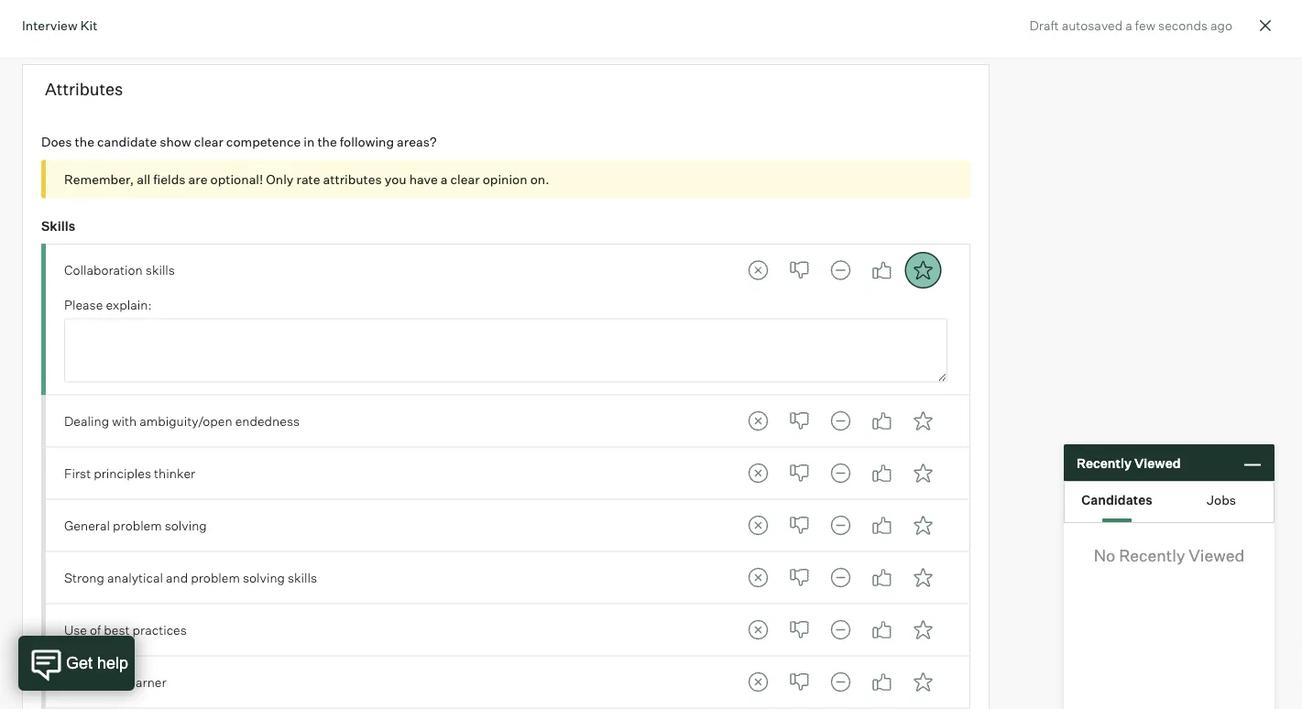 Task type: locate. For each thing, give the bounding box(es) containing it.
candidate
[[97, 134, 157, 150]]

6 definitely not button from the top
[[740, 612, 777, 649]]

strong yes button for solving
[[905, 507, 942, 544]]

1 horizontal spatial skills
[[288, 570, 317, 586]]

interviewers
[[166, 10, 241, 26]]

best
[[104, 622, 130, 638]]

for
[[110, 10, 127, 26]]

yes image for best
[[864, 612, 901, 649]]

1 no image from the top
[[782, 252, 818, 289]]

strong yes image
[[905, 252, 942, 289], [905, 403, 942, 440], [905, 455, 942, 492], [905, 560, 942, 596], [905, 612, 942, 649], [905, 664, 942, 701]]

a right have
[[441, 171, 448, 187]]

0 vertical spatial yes image
[[864, 252, 901, 289]]

the right does
[[75, 134, 94, 150]]

in
[[304, 134, 315, 150]]

yes button for ambiguity/open
[[864, 403, 901, 440]]

0 vertical spatial definitely not image
[[740, 403, 777, 440]]

6 no button from the top
[[782, 612, 818, 649]]

0 vertical spatial skills
[[146, 262, 175, 278]]

3 strong yes button from the top
[[905, 455, 942, 492]]

None text field
[[41, 0, 971, 3]]

solving
[[165, 518, 207, 534], [243, 570, 285, 586]]

definitely not button for solving
[[740, 507, 777, 544]]

viewed
[[1135, 455, 1181, 471], [1189, 546, 1245, 566]]

problem right and
[[191, 570, 240, 586]]

2 strong yes image from the top
[[905, 403, 942, 440]]

None text field
[[64, 319, 948, 383]]

1 vertical spatial mixed image
[[823, 560, 859, 596]]

2 yes button from the top
[[864, 403, 901, 440]]

jobs
[[1207, 492, 1237, 508]]

1 definitely not image from the top
[[740, 403, 777, 440]]

attributes
[[323, 171, 382, 187]]

skills
[[146, 262, 175, 278], [288, 570, 317, 586]]

recently
[[1077, 455, 1132, 471], [1119, 546, 1186, 566]]

3 yes image from the top
[[864, 612, 901, 649]]

no image
[[782, 252, 818, 289], [782, 403, 818, 440], [782, 455, 818, 492], [782, 560, 818, 596], [782, 612, 818, 649], [782, 664, 818, 701]]

1 vertical spatial definitely not image
[[740, 455, 777, 492]]

clear right show
[[194, 134, 224, 150]]

4 definitely not button from the top
[[740, 507, 777, 544]]

1 horizontal spatial the
[[318, 134, 337, 150]]

6 strong yes button from the top
[[905, 612, 942, 649]]

4 no image from the top
[[782, 560, 818, 596]]

does
[[41, 134, 72, 150]]

recently viewed
[[1077, 455, 1181, 471]]

mixed image for use of best practices
[[823, 612, 859, 649]]

7 yes button from the top
[[864, 664, 901, 701]]

1 vertical spatial clear
[[451, 171, 480, 187]]

3 definitely not image from the top
[[740, 560, 777, 596]]

first principles thinker
[[64, 465, 195, 481]]

0 vertical spatial problem
[[113, 518, 162, 534]]

problem
[[113, 518, 162, 534], [191, 570, 240, 586]]

4 mixed button from the top
[[823, 507, 859, 544]]

voracious
[[64, 674, 123, 690]]

3 strong yes image from the top
[[905, 455, 942, 492]]

yes image for thinker
[[864, 455, 901, 492]]

definitely not image for problem
[[740, 560, 777, 596]]

5 strong yes image from the top
[[905, 612, 942, 649]]

2 definitely not image from the top
[[740, 507, 777, 544]]

competence
[[226, 134, 301, 150]]

mixed button for solving
[[823, 507, 859, 544]]

definitely not image for general problem solving
[[740, 507, 777, 544]]

1 strong yes button from the top
[[905, 252, 942, 289]]

are
[[188, 171, 208, 187]]

mixed image
[[823, 403, 859, 440], [823, 455, 859, 492], [823, 507, 859, 544], [823, 612, 859, 649]]

4 strong yes button from the top
[[905, 507, 942, 544]]

have
[[409, 171, 438, 187]]

3 definitely not image from the top
[[740, 612, 777, 649]]

2 strong yes button from the top
[[905, 403, 942, 440]]

2 vertical spatial yes image
[[864, 455, 901, 492]]

3 yes button from the top
[[864, 455, 901, 492]]

2 yes image from the top
[[864, 403, 901, 440]]

candidates
[[1082, 492, 1153, 508]]

interview kit
[[22, 17, 98, 33]]

4 mixed image from the top
[[823, 612, 859, 649]]

mixed button for ambiguity/open
[[823, 403, 859, 440]]

yes button for best
[[864, 612, 901, 649]]

yes image for and
[[864, 560, 901, 596]]

6 yes button from the top
[[864, 612, 901, 649]]

note
[[78, 10, 107, 26]]

0 horizontal spatial solving
[[165, 518, 207, 534]]

2 mixed image from the top
[[823, 455, 859, 492]]

draft autosaved a few seconds ago
[[1030, 17, 1233, 33]]

0 horizontal spatial clear
[[194, 134, 224, 150]]

yes image for ambiguity/open
[[864, 403, 901, 440]]

tab list
[[740, 252, 942, 289], [740, 403, 942, 440], [740, 455, 942, 492], [1065, 482, 1274, 522], [740, 507, 942, 544], [740, 560, 942, 596], [740, 612, 942, 649], [740, 664, 942, 701]]

1 definitely not button from the top
[[740, 252, 777, 289]]

1 horizontal spatial solving
[[243, 570, 285, 586]]

show
[[160, 134, 191, 150]]

6 strong yes image from the top
[[905, 664, 942, 701]]

strong yes button for best
[[905, 612, 942, 649]]

0 horizontal spatial the
[[75, 134, 94, 150]]

clear
[[194, 134, 224, 150], [451, 171, 480, 187]]

definitely not button
[[740, 252, 777, 289], [740, 403, 777, 440], [740, 455, 777, 492], [740, 507, 777, 544], [740, 560, 777, 596], [740, 612, 777, 649], [740, 664, 777, 701]]

mixed button
[[823, 252, 859, 289], [823, 403, 859, 440], [823, 455, 859, 492], [823, 507, 859, 544], [823, 560, 859, 596], [823, 612, 859, 649], [823, 664, 859, 701]]

2 mixed image from the top
[[823, 560, 859, 596]]

collaboration
[[64, 262, 143, 278]]

1 mixed image from the top
[[823, 252, 859, 289]]

2 definitely not button from the top
[[740, 403, 777, 440]]

please
[[64, 297, 103, 313]]

attributes
[[45, 79, 123, 99]]

recently right no
[[1119, 546, 1186, 566]]

3 no button from the top
[[782, 455, 818, 492]]

other
[[129, 10, 164, 26]]

clear left opinion
[[451, 171, 480, 187]]

the right in
[[318, 134, 337, 150]]

strong yes button for ambiguity/open
[[905, 403, 942, 440]]

yes button
[[864, 252, 901, 289], [864, 403, 901, 440], [864, 455, 901, 492], [864, 507, 901, 544], [864, 560, 901, 596], [864, 612, 901, 649], [864, 664, 901, 701]]

0 horizontal spatial viewed
[[1135, 455, 1181, 471]]

tab list for dealing with ambiguity/open endedness
[[740, 403, 942, 440]]

strong yes image for thinker
[[905, 455, 942, 492]]

1 mixed image from the top
[[823, 403, 859, 440]]

yes image
[[864, 507, 901, 544], [864, 560, 901, 596], [864, 612, 901, 649], [864, 664, 901, 701]]

3 yes image from the top
[[864, 455, 901, 492]]

no image
[[782, 507, 818, 544]]

3 mixed image from the top
[[823, 664, 859, 701]]

4 no button from the top
[[782, 507, 818, 544]]

3 no image from the top
[[782, 455, 818, 492]]

strong yes button
[[905, 252, 942, 289], [905, 403, 942, 440], [905, 455, 942, 492], [905, 507, 942, 544], [905, 560, 942, 596], [905, 612, 942, 649], [905, 664, 942, 701]]

0 horizontal spatial a
[[441, 171, 448, 187]]

recently up candidates
[[1077, 455, 1132, 471]]

1 horizontal spatial problem
[[191, 570, 240, 586]]

2 vertical spatial mixed image
[[823, 664, 859, 701]]

1 mixed button from the top
[[823, 252, 859, 289]]

1 horizontal spatial clear
[[451, 171, 480, 187]]

solving up strong analytical and problem solving skills
[[165, 518, 207, 534]]

1 definitely not image from the top
[[740, 252, 777, 289]]

3 mixed button from the top
[[823, 455, 859, 492]]

2 no image from the top
[[782, 403, 818, 440]]

solving right and
[[243, 570, 285, 586]]

dealing
[[64, 413, 109, 429]]

strong
[[64, 570, 104, 586]]

definitely not image
[[740, 403, 777, 440], [740, 455, 777, 492], [740, 560, 777, 596]]

5 mixed button from the top
[[823, 560, 859, 596]]

principles
[[94, 465, 151, 481]]

4 definitely not image from the top
[[740, 664, 777, 701]]

tab list for collaboration skills
[[740, 252, 942, 289]]

mixed image
[[823, 252, 859, 289], [823, 560, 859, 596], [823, 664, 859, 701]]

6 mixed button from the top
[[823, 612, 859, 649]]

tab list for use of best practices
[[740, 612, 942, 649]]

you
[[385, 171, 407, 187]]

5 no image from the top
[[782, 612, 818, 649]]

4 strong yes image from the top
[[905, 560, 942, 596]]

kit
[[80, 17, 98, 33]]

seconds
[[1159, 17, 1208, 33]]

5 no button from the top
[[782, 560, 818, 596]]

1 horizontal spatial viewed
[[1189, 546, 1245, 566]]

mixed button for best
[[823, 612, 859, 649]]

2 no button from the top
[[782, 403, 818, 440]]

3 definitely not button from the top
[[740, 455, 777, 492]]

definitely not image
[[740, 252, 777, 289], [740, 507, 777, 544], [740, 612, 777, 649], [740, 664, 777, 701]]

with
[[112, 413, 137, 429]]

fields
[[153, 171, 186, 187]]

5 definitely not button from the top
[[740, 560, 777, 596]]

0 vertical spatial viewed
[[1135, 455, 1181, 471]]

yes image
[[864, 252, 901, 289], [864, 403, 901, 440], [864, 455, 901, 492]]

1 vertical spatial a
[[441, 171, 448, 187]]

4 yes button from the top
[[864, 507, 901, 544]]

0 vertical spatial a
[[1126, 17, 1133, 33]]

no button
[[782, 252, 818, 289], [782, 403, 818, 440], [782, 455, 818, 492], [782, 507, 818, 544], [782, 560, 818, 596], [782, 612, 818, 649], [782, 664, 818, 701]]

mixed button for and
[[823, 560, 859, 596]]

general
[[64, 518, 110, 534]]

1 vertical spatial viewed
[[1189, 546, 1245, 566]]

areas?
[[397, 134, 437, 150]]

1 vertical spatial yes image
[[864, 403, 901, 440]]

the
[[75, 134, 94, 150], [318, 134, 337, 150]]

a
[[1126, 17, 1133, 33], [441, 171, 448, 187]]

3 mixed image from the top
[[823, 507, 859, 544]]

1 yes image from the top
[[864, 507, 901, 544]]

analytical
[[107, 570, 163, 586]]

on.
[[530, 171, 549, 187]]

problem right "general"
[[113, 518, 162, 534]]

2 vertical spatial definitely not image
[[740, 560, 777, 596]]

7 no button from the top
[[782, 664, 818, 701]]

5 strong yes button from the top
[[905, 560, 942, 596]]

2 definitely not image from the top
[[740, 455, 777, 492]]

mixed image for voracious learner
[[823, 664, 859, 701]]

0 vertical spatial mixed image
[[823, 252, 859, 289]]

first
[[64, 465, 91, 481]]

viewed up candidates
[[1135, 455, 1181, 471]]

a left few
[[1126, 17, 1133, 33]]

viewed down jobs
[[1189, 546, 1245, 566]]

only
[[266, 171, 294, 187]]

2 mixed button from the top
[[823, 403, 859, 440]]

interview
[[22, 17, 78, 33]]

skills
[[41, 218, 75, 234]]

remember, all fields are optional! only rate attributes you have a clear opinion on.
[[64, 171, 549, 187]]

2 yes image from the top
[[864, 560, 901, 596]]

definitely not image for collaboration skills
[[740, 252, 777, 289]]

5 yes button from the top
[[864, 560, 901, 596]]



Task type: vqa. For each thing, say whether or not it's contained in the screenshot.
Strong Yes image
yes



Task type: describe. For each thing, give the bounding box(es) containing it.
voracious learner
[[64, 674, 167, 690]]

and
[[166, 570, 188, 586]]

yes image for solving
[[864, 507, 901, 544]]

close image
[[1255, 15, 1277, 37]]

endedness
[[235, 413, 300, 429]]

definitely not button for ambiguity/open
[[740, 403, 777, 440]]

strong yes image for and
[[905, 560, 942, 596]]

mixed image for dealing with ambiguity/open endedness
[[823, 403, 859, 440]]

tab list for first principles thinker
[[740, 455, 942, 492]]

all
[[137, 171, 151, 187]]

of
[[90, 622, 101, 638]]

mixed image for general problem solving
[[823, 507, 859, 544]]

strong analytical and problem solving skills
[[64, 570, 317, 586]]

explain:
[[106, 297, 152, 313]]

tab list containing candidates
[[1065, 482, 1274, 522]]

strong yes button for and
[[905, 560, 942, 596]]

no image for and
[[782, 560, 818, 596]]

definitely not image for use of best practices
[[740, 612, 777, 649]]

add: note for other interviewers
[[41, 10, 241, 26]]

1 vertical spatial solving
[[243, 570, 285, 586]]

use of best practices
[[64, 622, 187, 638]]

few
[[1136, 17, 1156, 33]]

no button for best
[[782, 612, 818, 649]]

strong yes image
[[905, 507, 942, 544]]

mixed image for strong analytical and problem solving skills
[[823, 560, 859, 596]]

mixed image for first principles thinker
[[823, 455, 859, 492]]

does the candidate show clear competence in the following areas?
[[41, 134, 437, 150]]

no button for and
[[782, 560, 818, 596]]

strong yes button for thinker
[[905, 455, 942, 492]]

7 definitely not button from the top
[[740, 664, 777, 701]]

ago
[[1211, 17, 1233, 33]]

add:
[[41, 10, 70, 26]]

1 yes image from the top
[[864, 252, 901, 289]]

following
[[340, 134, 394, 150]]

1 strong yes image from the top
[[905, 252, 942, 289]]

practices
[[133, 622, 187, 638]]

no image for ambiguity/open
[[782, 403, 818, 440]]

no
[[1094, 546, 1116, 566]]

strong yes image for best
[[905, 612, 942, 649]]

4 yes image from the top
[[864, 664, 901, 701]]

yes button for and
[[864, 560, 901, 596]]

no button for solving
[[782, 507, 818, 544]]

use
[[64, 622, 87, 638]]

tab list for general problem solving
[[740, 507, 942, 544]]

ambiguity/open
[[140, 413, 232, 429]]

yes button for solving
[[864, 507, 901, 544]]

no recently viewed
[[1094, 546, 1245, 566]]

1 vertical spatial skills
[[288, 570, 317, 586]]

7 strong yes button from the top
[[905, 664, 942, 701]]

no button for ambiguity/open
[[782, 403, 818, 440]]

7 mixed button from the top
[[823, 664, 859, 701]]

please explain:
[[64, 297, 152, 313]]

0 vertical spatial clear
[[194, 134, 224, 150]]

definitely not image for voracious learner
[[740, 664, 777, 701]]

opinion
[[483, 171, 528, 187]]

yes button for thinker
[[864, 455, 901, 492]]

collaboration skills
[[64, 262, 175, 278]]

rate
[[297, 171, 320, 187]]

no image for thinker
[[782, 455, 818, 492]]

6 no image from the top
[[782, 664, 818, 701]]

draft
[[1030, 17, 1059, 33]]

mixed image for collaboration skills
[[823, 252, 859, 289]]

mixed button for thinker
[[823, 455, 859, 492]]

general problem solving
[[64, 518, 207, 534]]

tab list for strong analytical and problem solving skills
[[740, 560, 942, 596]]

optional!
[[210, 171, 263, 187]]

2 the from the left
[[318, 134, 337, 150]]

definitely not button for and
[[740, 560, 777, 596]]

note for other interviewers link
[[78, 10, 241, 26]]

1 horizontal spatial a
[[1126, 17, 1133, 33]]

no image for best
[[782, 612, 818, 649]]

0 vertical spatial recently
[[1077, 455, 1132, 471]]

definitely not button for best
[[740, 612, 777, 649]]

dealing with ambiguity/open endedness
[[64, 413, 300, 429]]

definitely not button for thinker
[[740, 455, 777, 492]]

thinker
[[154, 465, 195, 481]]

1 yes button from the top
[[864, 252, 901, 289]]

0 vertical spatial solving
[[165, 518, 207, 534]]

1 the from the left
[[75, 134, 94, 150]]

remember,
[[64, 171, 134, 187]]

0 horizontal spatial skills
[[146, 262, 175, 278]]

tab list for voracious learner
[[740, 664, 942, 701]]

0 horizontal spatial problem
[[113, 518, 162, 534]]

definitely not image for endedness
[[740, 403, 777, 440]]

1 no button from the top
[[782, 252, 818, 289]]

autosaved
[[1062, 17, 1123, 33]]

no button for thinker
[[782, 455, 818, 492]]

learner
[[125, 674, 167, 690]]

1 vertical spatial problem
[[191, 570, 240, 586]]

strong yes image for ambiguity/open
[[905, 403, 942, 440]]

1 vertical spatial recently
[[1119, 546, 1186, 566]]



